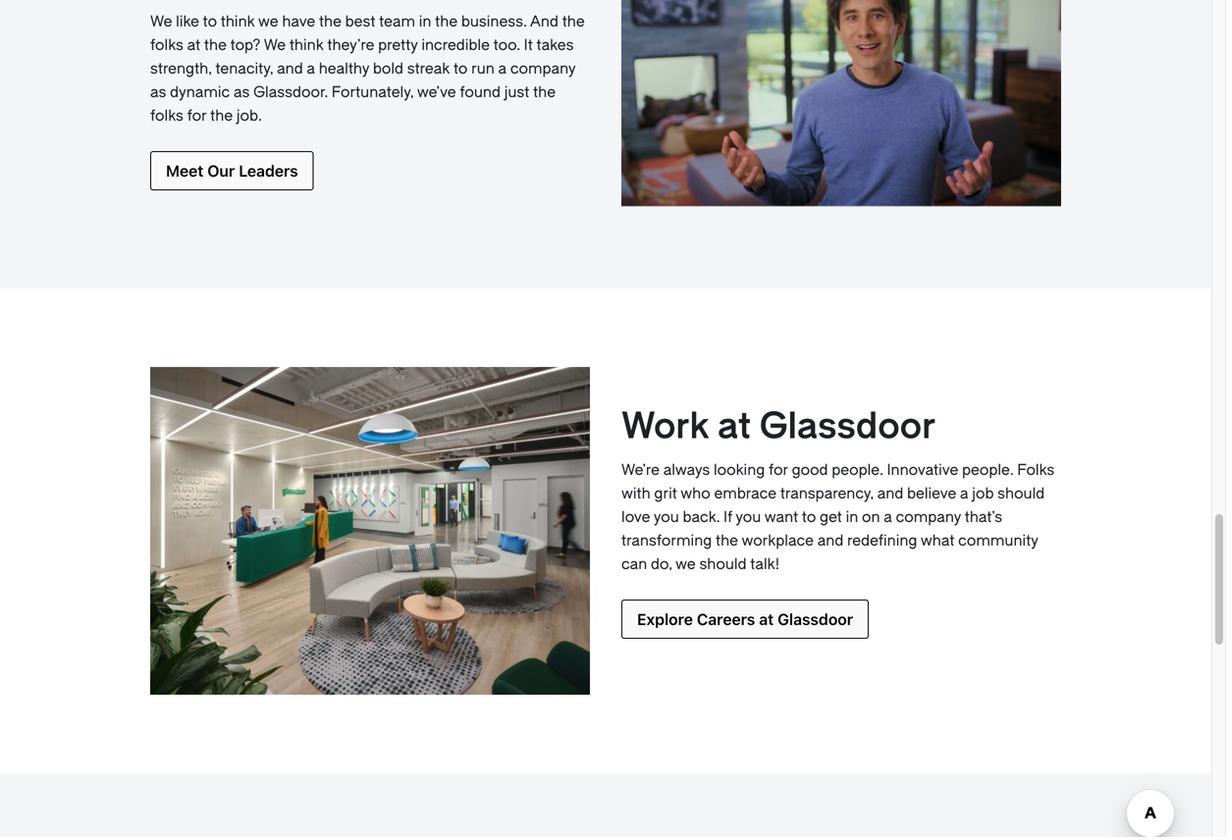 Task type: describe. For each thing, give the bounding box(es) containing it.
0 vertical spatial we
[[150, 13, 172, 31]]

the right and
[[562, 13, 585, 31]]

the right just
[[533, 84, 556, 101]]

embrace
[[714, 485, 777, 503]]

1 you from the left
[[654, 509, 679, 526]]

we've
[[417, 84, 456, 101]]

a right run
[[498, 60, 507, 78]]

can
[[622, 556, 647, 573]]

do,
[[651, 556, 672, 573]]

1 vertical spatial we
[[264, 36, 286, 54]]

always
[[663, 461, 710, 479]]

pretty
[[378, 36, 418, 54]]

in inside we're always looking for good people. innovative people. folks with grit who embrace transparency, and believe a job should love you back. if you want to get in on a company that's transforming the workplace and redefining what community can do, we should talk!
[[846, 509, 858, 526]]

if
[[724, 509, 732, 526]]

we like to think we have the best team in the business. and the folks at the top? we think they're pretty incredible too. it takes strength, tenacity, and a healthy bold streak to run a company as dynamic as glassdoor. fortunately, we've found just the folks for the job.
[[150, 13, 585, 125]]

we're
[[622, 461, 660, 479]]

transparency,
[[780, 485, 874, 503]]

we're always looking for good people. innovative people. folks with grit who embrace transparency, and believe a job should love you back. if you want to get in on a company that's transforming the workplace and redefining what community can do, we should talk!
[[622, 461, 1055, 573]]

company inside we're always looking for good people. innovative people. folks with grit who embrace transparency, and believe a job should love you back. if you want to get in on a company that's transforming the workplace and redefining what community can do, we should talk!
[[896, 509, 961, 526]]

1 people. from the left
[[832, 461, 883, 479]]

with
[[622, 485, 651, 503]]

2 people. from the left
[[962, 461, 1014, 479]]

run
[[471, 60, 495, 78]]

strength,
[[150, 60, 212, 78]]

incredible
[[422, 36, 490, 54]]

talk!
[[750, 556, 780, 573]]

the left job.
[[210, 107, 233, 125]]

just
[[504, 84, 530, 101]]

community
[[958, 532, 1038, 550]]

1 horizontal spatial and
[[818, 532, 844, 550]]

folks
[[1017, 461, 1055, 479]]

takes
[[537, 36, 574, 54]]

job
[[972, 485, 994, 503]]

for inside we like to think we have the best team in the business. and the folks at the top? we think they're pretty incredible too. it takes strength, tenacity, and a healthy bold streak to run a company as dynamic as glassdoor. fortunately, we've found just the folks for the job.
[[187, 107, 207, 125]]

glassdoor.
[[253, 84, 328, 101]]

to inside we're always looking for good people. innovative people. folks with grit who embrace transparency, and believe a job should love you back. if you want to get in on a company that's transforming the workplace and redefining what community can do, we should talk!
[[802, 509, 816, 526]]

and
[[530, 13, 559, 31]]

on
[[862, 509, 880, 526]]

innovative
[[887, 461, 959, 479]]

a up glassdoor.
[[307, 60, 315, 78]]

transforming
[[622, 532, 712, 550]]

love
[[622, 509, 650, 526]]

who
[[681, 485, 711, 503]]

a right the on
[[884, 509, 892, 526]]

1 vertical spatial think
[[289, 36, 324, 54]]

what
[[921, 532, 955, 550]]

0 vertical spatial to
[[203, 13, 217, 31]]

dynamic
[[170, 84, 230, 101]]

workplace
[[742, 532, 814, 550]]



Task type: vqa. For each thing, say whether or not it's contained in the screenshot.
"READ"
no



Task type: locate. For each thing, give the bounding box(es) containing it.
at inside we like to think we have the best team in the business. and the folks at the top? we think they're pretty incredible too. it takes strength, tenacity, and a healthy bold streak to run a company as dynamic as glassdoor. fortunately, we've found just the folks for the job.
[[187, 36, 200, 54]]

2 horizontal spatial and
[[877, 485, 904, 503]]

folks up strength,
[[150, 36, 184, 54]]

in inside we like to think we have the best team in the business. and the folks at the top? we think they're pretty incredible too. it takes strength, tenacity, and a healthy bold streak to run a company as dynamic as glassdoor. fortunately, we've found just the folks for the job.
[[419, 13, 431, 31]]

1 vertical spatial and
[[877, 485, 904, 503]]

business.
[[461, 13, 527, 31]]

believe
[[907, 485, 957, 503]]

the left top?
[[204, 36, 227, 54]]

in right team at top
[[419, 13, 431, 31]]

we inside we like to think we have the best team in the business. and the folks at the top? we think they're pretty incredible too. it takes strength, tenacity, and a healthy bold streak to run a company as dynamic as glassdoor. fortunately, we've found just the folks for the job.
[[258, 13, 278, 31]]

0 horizontal spatial we
[[150, 13, 172, 31]]

1 horizontal spatial we
[[264, 36, 286, 54]]

have
[[282, 13, 315, 31]]

in left the on
[[846, 509, 858, 526]]

healthy
[[319, 60, 369, 78]]

0 vertical spatial in
[[419, 13, 431, 31]]

1 horizontal spatial we
[[676, 556, 696, 573]]

as down strength,
[[150, 84, 166, 101]]

the left best
[[319, 13, 342, 31]]

at
[[187, 36, 200, 54], [718, 406, 751, 448]]

0 horizontal spatial in
[[419, 13, 431, 31]]

1 vertical spatial we
[[676, 556, 696, 573]]

0 horizontal spatial to
[[203, 13, 217, 31]]

work
[[622, 406, 709, 448]]

1 horizontal spatial people.
[[962, 461, 1014, 479]]

streak
[[407, 60, 450, 78]]

and
[[277, 60, 303, 78], [877, 485, 904, 503], [818, 532, 844, 550]]

grit
[[654, 485, 677, 503]]

back.
[[683, 509, 720, 526]]

as
[[150, 84, 166, 101], [234, 84, 250, 101]]

folks
[[150, 36, 184, 54], [150, 107, 184, 125]]

for left good
[[769, 461, 788, 479]]

0 horizontal spatial company
[[510, 60, 576, 78]]

we right top?
[[264, 36, 286, 54]]

company
[[510, 60, 576, 78], [896, 509, 961, 526]]

we right do,
[[676, 556, 696, 573]]

0 horizontal spatial we
[[258, 13, 278, 31]]

1 vertical spatial should
[[700, 556, 747, 573]]

1 horizontal spatial at
[[718, 406, 751, 448]]

like
[[176, 13, 199, 31]]

0 horizontal spatial as
[[150, 84, 166, 101]]

to
[[203, 13, 217, 31], [454, 60, 468, 78], [802, 509, 816, 526]]

glassdoor
[[760, 406, 936, 448]]

we
[[258, 13, 278, 31], [676, 556, 696, 573]]

1 vertical spatial company
[[896, 509, 961, 526]]

team
[[379, 13, 415, 31]]

0 vertical spatial at
[[187, 36, 200, 54]]

think
[[221, 13, 255, 31], [289, 36, 324, 54]]

1 horizontal spatial think
[[289, 36, 324, 54]]

want
[[765, 509, 798, 526]]

1 folks from the top
[[150, 36, 184, 54]]

the inside we're always looking for good people. innovative people. folks with grit who embrace transparency, and believe a job should love you back. if you want to get in on a company that's transforming the workplace and redefining what community can do, we should talk!
[[716, 532, 738, 550]]

and up glassdoor.
[[277, 60, 303, 78]]

too.
[[494, 36, 520, 54]]

1 horizontal spatial to
[[454, 60, 468, 78]]

a
[[307, 60, 315, 78], [498, 60, 507, 78], [960, 485, 969, 503], [884, 509, 892, 526]]

0 horizontal spatial you
[[654, 509, 679, 526]]

we left 'like'
[[150, 13, 172, 31]]

they're
[[327, 36, 375, 54]]

1 vertical spatial in
[[846, 509, 858, 526]]

and inside we like to think we have the best team in the business. and the folks at the top? we think they're pretty incredible too. it takes strength, tenacity, and a healthy bold streak to run a company as dynamic as glassdoor. fortunately, we've found just the folks for the job.
[[277, 60, 303, 78]]

should
[[998, 485, 1045, 503], [700, 556, 747, 573]]

1 vertical spatial for
[[769, 461, 788, 479]]

we inside we're always looking for good people. innovative people. folks with grit who embrace transparency, and believe a job should love you back. if you want to get in on a company that's transforming the workplace and redefining what community can do, we should talk!
[[676, 556, 696, 573]]

2 horizontal spatial to
[[802, 509, 816, 526]]

2 folks from the top
[[150, 107, 184, 125]]

for down dynamic
[[187, 107, 207, 125]]

0 horizontal spatial think
[[221, 13, 255, 31]]

to left run
[[454, 60, 468, 78]]

company down takes on the top of the page
[[510, 60, 576, 78]]

the down if
[[716, 532, 738, 550]]

0 vertical spatial company
[[510, 60, 576, 78]]

company inside we like to think we have the best team in the business. and the folks at the top? we think they're pretty incredible too. it takes strength, tenacity, and a healthy bold streak to run a company as dynamic as glassdoor. fortunately, we've found just the folks for the job.
[[510, 60, 576, 78]]

people. up transparency,
[[832, 461, 883, 479]]

1 vertical spatial to
[[454, 60, 468, 78]]

company down believe
[[896, 509, 961, 526]]

work at glassdoor
[[622, 406, 936, 448]]

1 horizontal spatial should
[[998, 485, 1045, 503]]

0 vertical spatial for
[[187, 107, 207, 125]]

0 horizontal spatial and
[[277, 60, 303, 78]]

1 horizontal spatial you
[[736, 509, 761, 526]]

that's
[[965, 509, 1003, 526]]

0 vertical spatial think
[[221, 13, 255, 31]]

1 horizontal spatial in
[[846, 509, 858, 526]]

should down the folks at bottom
[[998, 485, 1045, 503]]

tenacity,
[[215, 60, 273, 78]]

we left have
[[258, 13, 278, 31]]

0 horizontal spatial for
[[187, 107, 207, 125]]

0 vertical spatial we
[[258, 13, 278, 31]]

you right if
[[736, 509, 761, 526]]

1 horizontal spatial as
[[234, 84, 250, 101]]

it
[[524, 36, 533, 54]]

to left get
[[802, 509, 816, 526]]

1 horizontal spatial for
[[769, 461, 788, 479]]

0 vertical spatial should
[[998, 485, 1045, 503]]

and up the on
[[877, 485, 904, 503]]

0 vertical spatial folks
[[150, 36, 184, 54]]

0 horizontal spatial should
[[700, 556, 747, 573]]

2 you from the left
[[736, 509, 761, 526]]

you up transforming
[[654, 509, 679, 526]]

think up top?
[[221, 13, 255, 31]]

2 vertical spatial to
[[802, 509, 816, 526]]

to right 'like'
[[203, 13, 217, 31]]

people.
[[832, 461, 883, 479], [962, 461, 1014, 479]]

good
[[792, 461, 828, 479]]

we
[[150, 13, 172, 31], [264, 36, 286, 54]]

found
[[460, 84, 501, 101]]

at up looking
[[718, 406, 751, 448]]

the up incredible
[[435, 13, 458, 31]]

1 horizontal spatial company
[[896, 509, 961, 526]]

for inside we're always looking for good people. innovative people. folks with grit who embrace transparency, and believe a job should love you back. if you want to get in on a company that's transforming the workplace and redefining what community can do, we should talk!
[[769, 461, 788, 479]]

should left talk!
[[700, 556, 747, 573]]

you
[[654, 509, 679, 526], [736, 509, 761, 526]]

0 vertical spatial and
[[277, 60, 303, 78]]

1 vertical spatial at
[[718, 406, 751, 448]]

best
[[345, 13, 375, 31]]

for
[[187, 107, 207, 125], [769, 461, 788, 479]]

bold
[[373, 60, 404, 78]]

looking
[[714, 461, 765, 479]]

0 horizontal spatial at
[[187, 36, 200, 54]]

think down have
[[289, 36, 324, 54]]

2 as from the left
[[234, 84, 250, 101]]

people. up job at right bottom
[[962, 461, 1014, 479]]

0 horizontal spatial people.
[[832, 461, 883, 479]]

folks down dynamic
[[150, 107, 184, 125]]

at down 'like'
[[187, 36, 200, 54]]

job.
[[236, 107, 262, 125]]

fortunately,
[[332, 84, 414, 101]]

2 vertical spatial and
[[818, 532, 844, 550]]

in
[[419, 13, 431, 31], [846, 509, 858, 526]]

the
[[319, 13, 342, 31], [435, 13, 458, 31], [562, 13, 585, 31], [204, 36, 227, 54], [533, 84, 556, 101], [210, 107, 233, 125], [716, 532, 738, 550]]

get
[[820, 509, 842, 526]]

top?
[[230, 36, 261, 54]]

1 as from the left
[[150, 84, 166, 101]]

a left job at right bottom
[[960, 485, 969, 503]]

as down "tenacity,"
[[234, 84, 250, 101]]

1 vertical spatial folks
[[150, 107, 184, 125]]

redefining
[[847, 532, 918, 550]]

and down get
[[818, 532, 844, 550]]



